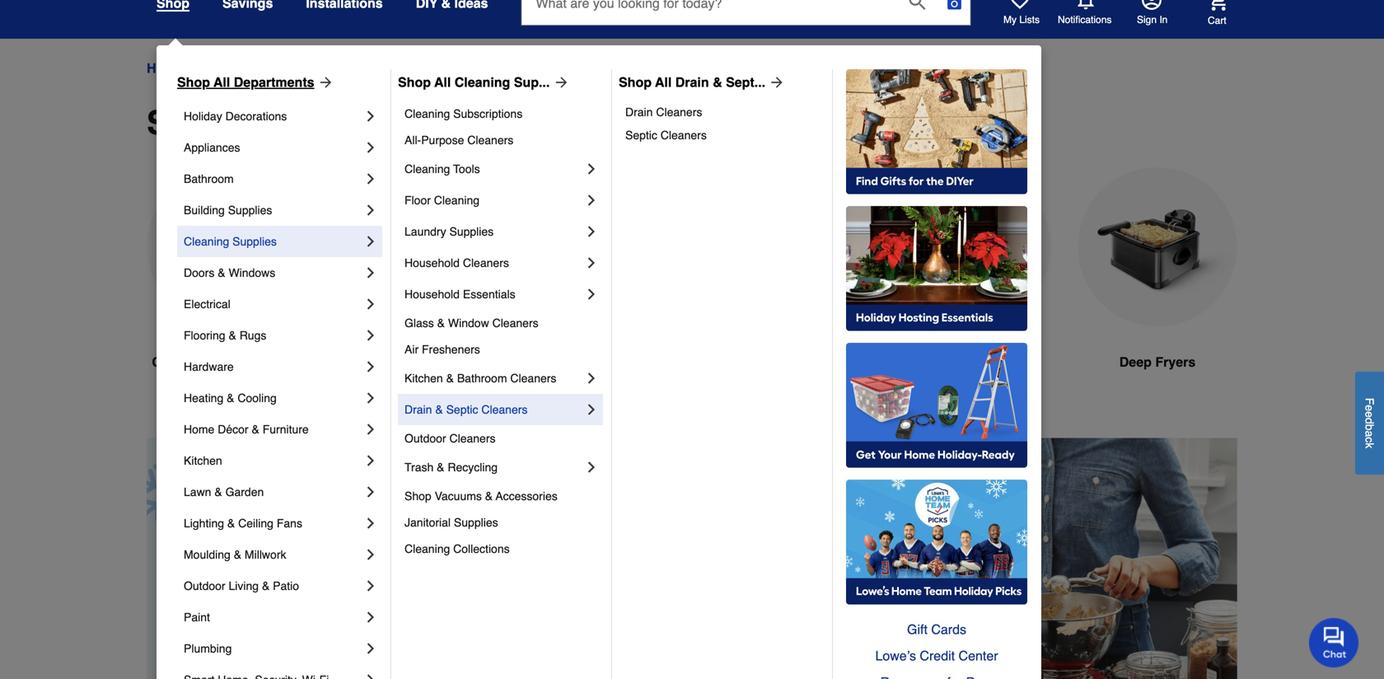 Task type: vqa. For each thing, say whether or not it's contained in the screenshot.
the x in the 'wintergreen lighting softtwinkle 70 4-ft x 6-ft twinkling white christmas net lights'
no



Task type: locate. For each thing, give the bounding box(es) containing it.
& right the trash
[[437, 461, 445, 474]]

1 vertical spatial bathroom
[[457, 372, 507, 385]]

shop up the all-
[[398, 75, 431, 90]]

moulding & millwork
[[184, 548, 286, 561]]

3 all from the left
[[655, 75, 672, 90]]

countertop microwaves
[[152, 354, 301, 370]]

floor
[[405, 194, 431, 207]]

arrow right image up drain cleaners link
[[766, 74, 785, 91]]

glass & window cleaners link
[[405, 310, 600, 336]]

0 horizontal spatial home
[[147, 61, 183, 76]]

1 household from the top
[[405, 256, 460, 269]]

holiday hosting essentials. image
[[846, 206, 1028, 331]]

glass & window cleaners
[[405, 316, 539, 330]]

household inside 'household cleaners' link
[[405, 256, 460, 269]]

appliances link up holiday decorations at the top left of the page
[[198, 59, 268, 78]]

supplies for building supplies
[[228, 204, 272, 217]]

cleaning for subscriptions
[[405, 107, 450, 120]]

small appliances up holiday decorations link
[[282, 61, 383, 76]]

None search field
[[521, 0, 971, 41]]

& left ceiling
[[227, 517, 235, 530]]

cleaning down building at the top
[[184, 235, 229, 248]]

2 horizontal spatial shop
[[619, 75, 652, 90]]

supplies down shop vacuums & accessories
[[454, 516, 498, 529]]

1 horizontal spatial arrow right image
[[1207, 574, 1224, 590]]

kitchen link
[[184, 445, 363, 476]]

0 horizontal spatial all
[[214, 75, 230, 90]]

0 vertical spatial household
[[405, 256, 460, 269]]

& left "millwork"
[[234, 548, 241, 561]]

shop
[[405, 489, 432, 503]]

1 horizontal spatial outdoor
[[405, 432, 446, 445]]

chevron right image for kitchen
[[363, 452, 379, 469]]

a gray and stainless steel ninja air fryer. image
[[705, 167, 865, 327]]

septic down drain cleaners
[[625, 129, 658, 142]]

home décor & furniture link
[[184, 414, 363, 445]]

1 shop from the left
[[177, 75, 210, 90]]

& left 'patio'
[[262, 579, 270, 592]]

all-purpose cleaners
[[405, 133, 514, 147]]

makers
[[429, 354, 475, 370]]

small appliances
[[282, 61, 383, 76], [147, 104, 418, 142]]

c
[[1363, 437, 1377, 443]]

cleaning up the all-
[[405, 107, 450, 120]]

small appliances down departments
[[147, 104, 418, 142]]

electrical
[[184, 297, 231, 311]]

all-
[[405, 133, 421, 147]]

septic up the outdoor cleaners
[[446, 403, 478, 416]]

cleaning down the all-
[[405, 162, 450, 176]]

holiday
[[184, 110, 222, 123]]

& for lawn & garden
[[215, 485, 222, 499]]

appliances up holiday decorations at the top left of the page
[[198, 61, 268, 76]]

0 horizontal spatial small
[[147, 104, 235, 142]]

cleaning for collections
[[405, 542, 450, 555]]

supplies up the cleaning supplies
[[228, 204, 272, 217]]

& left rugs
[[229, 329, 236, 342]]

trash & recycling link
[[405, 452, 583, 483]]

supplies up household cleaners
[[449, 225, 494, 238]]

0 horizontal spatial septic
[[446, 403, 478, 416]]

appliances down holiday
[[184, 141, 240, 154]]

a chefman stainless steel deep fryer. image
[[1078, 167, 1238, 327]]

bathroom up drain & septic cleaners link
[[457, 372, 507, 385]]

bathroom up building at the top
[[184, 172, 234, 185]]

e up b
[[1363, 411, 1377, 418]]

all up holiday decorations at the top left of the page
[[214, 75, 230, 90]]

lowe's home improvement notification center image
[[1076, 0, 1096, 10]]

janitorial
[[405, 516, 451, 529]]

1 horizontal spatial bathroom
[[457, 372, 507, 385]]

paint
[[184, 611, 210, 624]]

lawn & garden link
[[184, 476, 363, 508]]

1 vertical spatial drain
[[625, 105, 653, 119]]

1 horizontal spatial kitchen
[[405, 372, 443, 385]]

lawn & garden
[[184, 485, 264, 499]]

lowe's
[[875, 648, 916, 663]]

toaster ovens
[[554, 354, 644, 370]]

chevron right image for appliances
[[363, 139, 379, 156]]

1 arrow right image from the left
[[550, 74, 570, 91]]

0 vertical spatial bathroom
[[184, 172, 234, 185]]

f e e d b a c k button
[[1356, 371, 1384, 474]]

drain cleaners
[[625, 105, 702, 119]]

chevron right image for plumbing
[[363, 640, 379, 657]]

small
[[282, 61, 315, 76], [147, 104, 235, 142]]

0 vertical spatial kitchen
[[405, 372, 443, 385]]

& down trash & recycling link
[[485, 489, 493, 503]]

find gifts for the diyer. image
[[846, 69, 1028, 194]]

bathroom inside bathroom link
[[184, 172, 234, 185]]

chevron right image for holiday decorations
[[363, 108, 379, 124]]

1 vertical spatial outdoor
[[184, 579, 225, 592]]

drain up 'septic cleaners'
[[625, 105, 653, 119]]

a silver-colored new air portable ice maker. image
[[333, 167, 493, 327]]

household for household essentials
[[405, 288, 460, 301]]

& right décor
[[252, 423, 259, 436]]

2 shop from the left
[[398, 75, 431, 90]]

k
[[1363, 443, 1377, 448]]

arrow right image up cleaning subscriptions link
[[550, 74, 570, 91]]

shop for shop all cleaning sup...
[[398, 75, 431, 90]]

3 shop from the left
[[619, 75, 652, 90]]

chevron right image for doors & windows
[[363, 265, 379, 281]]

0 horizontal spatial drain
[[405, 403, 432, 416]]

1 vertical spatial home
[[184, 423, 215, 436]]

supplies up windows
[[233, 235, 277, 248]]

1 vertical spatial septic
[[446, 403, 478, 416]]

all for cleaning
[[434, 75, 451, 90]]

kitchen for kitchen & bathroom cleaners
[[405, 372, 443, 385]]

living
[[229, 579, 259, 592]]

small up holiday decorations link
[[282, 61, 315, 76]]

my
[[1004, 14, 1017, 26]]

arrow right image for shop all cleaning sup...
[[550, 74, 570, 91]]

1 horizontal spatial septic
[[625, 129, 658, 142]]

a stainless steel toaster oven. image
[[519, 167, 679, 327]]

2 vertical spatial drain
[[405, 403, 432, 416]]

cleaners up essentials
[[463, 256, 509, 269]]

1 horizontal spatial shop
[[398, 75, 431, 90]]

septic inside septic cleaners link
[[625, 129, 658, 142]]

home link
[[147, 59, 183, 78]]

bathroom inside kitchen & bathroom cleaners link
[[457, 372, 507, 385]]

kitchen & bathroom cleaners
[[405, 372, 557, 385]]

household up glass
[[405, 288, 460, 301]]

plumbing link
[[184, 633, 363, 664]]

chevron right image
[[363, 108, 379, 124], [363, 139, 379, 156], [583, 161, 600, 177], [583, 223, 600, 240], [363, 265, 379, 281], [583, 286, 600, 302], [363, 296, 379, 312], [363, 327, 379, 344], [583, 370, 600, 386], [583, 401, 600, 418], [363, 421, 379, 438], [363, 452, 379, 469], [363, 515, 379, 532], [363, 546, 379, 563], [363, 640, 379, 657], [363, 672, 379, 679]]

e
[[1363, 405, 1377, 411], [1363, 411, 1377, 418]]

plumbing
[[184, 642, 232, 655]]

chevron right image for household cleaners
[[583, 255, 600, 271]]

air fresheners link
[[405, 336, 600, 363]]

supplies for laundry supplies
[[449, 225, 494, 238]]

1 vertical spatial household
[[405, 288, 460, 301]]

portable ice makers
[[351, 354, 475, 370]]

& up the outdoor cleaners
[[435, 403, 443, 416]]

shop for shop all departments
[[177, 75, 210, 90]]

0 vertical spatial septic
[[625, 129, 658, 142]]

outdoor
[[405, 432, 446, 445], [184, 579, 225, 592]]

0 vertical spatial home
[[147, 61, 183, 76]]

chevron right image for lawn & garden
[[363, 484, 379, 500]]

e up d
[[1363, 405, 1377, 411]]

ovens
[[604, 354, 644, 370]]

& down makers
[[446, 372, 454, 385]]

shop all departments link
[[177, 73, 334, 92]]

1 horizontal spatial drain
[[625, 105, 653, 119]]

1 vertical spatial small appliances
[[147, 104, 418, 142]]

search image
[[909, 0, 926, 10]]

sept...
[[726, 75, 766, 90]]

drain
[[676, 75, 709, 90], [625, 105, 653, 119], [405, 403, 432, 416]]

& for flooring & rugs
[[229, 329, 236, 342]]

septic cleaners link
[[625, 124, 821, 147]]

septic cleaners
[[625, 129, 707, 142]]

1 horizontal spatial all
[[434, 75, 451, 90]]

shop up drain cleaners
[[619, 75, 652, 90]]

fryers
[[1156, 354, 1196, 370]]

2 household from the top
[[405, 288, 460, 301]]

janitorial supplies link
[[405, 509, 600, 536]]

doors & windows link
[[184, 257, 363, 288]]

& right glass
[[437, 316, 445, 330]]

& for moulding & millwork
[[234, 548, 241, 561]]

cleaning supplies link
[[184, 226, 363, 257]]

departments
[[234, 75, 314, 90]]

a black and stainless steel countertop microwave. image
[[147, 167, 307, 327]]

get your home holiday-ready. image
[[846, 343, 1028, 468]]

appliances link down decorations
[[184, 132, 363, 163]]

& right lawn
[[215, 485, 222, 499]]

& left cooling
[[227, 391, 234, 405]]

arrow right image inside shop all cleaning sup... link
[[550, 74, 570, 91]]

all up the cleaning subscriptions
[[434, 75, 451, 90]]

2 horizontal spatial all
[[655, 75, 672, 90]]

2 horizontal spatial drain
[[676, 75, 709, 90]]

f e e d b a c k
[[1363, 398, 1377, 448]]

deep fryers
[[1120, 354, 1196, 370]]

kitchen up lawn
[[184, 454, 222, 467]]

camera image
[[946, 0, 963, 12]]

subscriptions
[[453, 107, 523, 120]]

lighting
[[184, 517, 224, 530]]

& right doors at the left top of page
[[218, 266, 225, 279]]

1 horizontal spatial arrow right image
[[766, 74, 785, 91]]

0 horizontal spatial shop
[[177, 75, 210, 90]]

gift cards link
[[846, 616, 1028, 643]]

cart button
[[1185, 0, 1228, 27]]

0 horizontal spatial kitchen
[[184, 454, 222, 467]]

chevron right image
[[363, 171, 379, 187], [583, 192, 600, 208], [363, 202, 379, 218], [363, 233, 379, 250], [583, 255, 600, 271], [363, 358, 379, 375], [363, 390, 379, 406], [583, 459, 600, 475], [363, 484, 379, 500], [363, 578, 379, 594], [363, 609, 379, 625]]

home for home décor & furniture
[[184, 423, 215, 436]]

building supplies link
[[184, 194, 363, 226]]

& inside 'link'
[[485, 489, 493, 503]]

0 horizontal spatial bathroom
[[184, 172, 234, 185]]

recycling
[[448, 461, 498, 474]]

chevron right image for home décor & furniture
[[363, 421, 379, 438]]

cleaning subscriptions
[[405, 107, 523, 120]]

supplies for janitorial supplies
[[454, 516, 498, 529]]

countertop
[[152, 354, 223, 370]]

& for glass & window cleaners
[[437, 316, 445, 330]]

small down 'home' link
[[147, 104, 235, 142]]

0 vertical spatial small
[[282, 61, 315, 76]]

kitchen
[[405, 372, 443, 385], [184, 454, 222, 467]]

furniture
[[263, 423, 309, 436]]

2 arrow right image from the left
[[766, 74, 785, 91]]

all up drain cleaners
[[655, 75, 672, 90]]

arrow right image inside shop all drain & sept... link
[[766, 74, 785, 91]]

& for drain & septic cleaners
[[435, 403, 443, 416]]

supplies for cleaning supplies
[[233, 235, 277, 248]]

chevron right image for outdoor living & patio
[[363, 578, 379, 594]]

drain up the outdoor cleaners
[[405, 403, 432, 416]]

lowe's home team holiday picks. image
[[846, 480, 1028, 605]]

cleaning down janitorial
[[405, 542, 450, 555]]

outdoor down moulding on the bottom left of the page
[[184, 579, 225, 592]]

heating & cooling
[[184, 391, 277, 405]]

drain up drain cleaners
[[676, 75, 709, 90]]

0 horizontal spatial arrow right image
[[550, 74, 570, 91]]

chevron right image for heating & cooling
[[363, 390, 379, 406]]

deep fryers link
[[1078, 167, 1238, 412]]

drain for drain cleaners
[[625, 105, 653, 119]]

appliances right departments
[[319, 61, 383, 76]]

household inside household essentials link
[[405, 288, 460, 301]]

household down laundry
[[405, 256, 460, 269]]

doors & windows
[[184, 266, 275, 279]]

1 all from the left
[[214, 75, 230, 90]]

0 vertical spatial arrow right image
[[314, 74, 334, 91]]

lawn
[[184, 485, 211, 499]]

0 horizontal spatial arrow right image
[[314, 74, 334, 91]]

chevron right image for paint
[[363, 609, 379, 625]]

arrow right image
[[314, 74, 334, 91], [1207, 574, 1224, 590]]

shop all cleaning sup...
[[398, 75, 550, 90]]

gift cards
[[907, 622, 967, 637]]

home
[[147, 61, 183, 76], [184, 423, 215, 436]]

& for heating & cooling
[[227, 391, 234, 405]]

cleaning for tools
[[405, 162, 450, 176]]

0 horizontal spatial outdoor
[[184, 579, 225, 592]]

1 vertical spatial kitchen
[[184, 454, 222, 467]]

outdoor up the trash
[[405, 432, 446, 445]]

vacuums
[[435, 489, 482, 503]]

center
[[959, 648, 998, 663]]

glass
[[405, 316, 434, 330]]

trash
[[405, 461, 434, 474]]

holiday decorations link
[[184, 101, 363, 132]]

2 e from the top
[[1363, 411, 1377, 418]]

shop all cleaning sup... link
[[398, 73, 570, 92]]

shop vacuums & accessories
[[405, 489, 558, 503]]

bathroom
[[184, 172, 234, 185], [457, 372, 507, 385]]

portable ice makers link
[[333, 167, 493, 412]]

1 horizontal spatial home
[[184, 423, 215, 436]]

outdoor for outdoor living & patio
[[184, 579, 225, 592]]

1 horizontal spatial small
[[282, 61, 315, 76]]

chevron right image for laundry supplies
[[583, 223, 600, 240]]

2 all from the left
[[434, 75, 451, 90]]

arrow right image
[[550, 74, 570, 91], [766, 74, 785, 91]]

advertisement region
[[147, 438, 1238, 679]]

0 vertical spatial outdoor
[[405, 432, 446, 445]]

shop up holiday
[[177, 75, 210, 90]]

kitchen down the ice
[[405, 372, 443, 385]]



Task type: describe. For each thing, give the bounding box(es) containing it.
chevron right image for drain & septic cleaners
[[583, 401, 600, 418]]

drain for drain & septic cleaners
[[405, 403, 432, 416]]

cleaners down 'air fresheners' link at left
[[510, 372, 557, 385]]

flooring & rugs link
[[184, 320, 363, 351]]

air
[[405, 343, 419, 356]]

arrow right image for shop all drain & sept...
[[766, 74, 785, 91]]

0 vertical spatial appliances link
[[198, 59, 268, 78]]

cleaners up 'septic cleaners'
[[656, 105, 702, 119]]

chevron right image for bathroom
[[363, 171, 379, 187]]

a
[[1363, 430, 1377, 437]]

lowe's home improvement cart image
[[1208, 0, 1228, 11]]

cleaning up subscriptions
[[455, 75, 510, 90]]

cleaning for supplies
[[184, 235, 229, 248]]

chevron right image for lighting & ceiling fans
[[363, 515, 379, 532]]

home for home
[[147, 61, 183, 76]]

cart
[[1208, 15, 1227, 26]]

bathroom link
[[184, 163, 363, 194]]

drain & septic cleaners link
[[405, 394, 583, 425]]

& for lighting & ceiling fans
[[227, 517, 235, 530]]

building
[[184, 204, 225, 217]]

chevron right image for flooring & rugs
[[363, 327, 379, 344]]

countertop microwaves link
[[147, 167, 307, 412]]

cleaners up outdoor cleaners link
[[482, 403, 528, 416]]

chevron right image for cleaning supplies
[[363, 233, 379, 250]]

drain cleaners link
[[625, 101, 821, 124]]

purpose
[[421, 133, 464, 147]]

cleaning tools link
[[405, 153, 583, 185]]

1 vertical spatial appliances link
[[184, 132, 363, 163]]

lowe's credit center link
[[846, 643, 1028, 669]]

lists
[[1020, 14, 1040, 26]]

heating & cooling link
[[184, 382, 363, 414]]

shop vacuums & accessories link
[[405, 483, 600, 509]]

lighting & ceiling fans
[[184, 517, 302, 530]]

cleaning tools
[[405, 162, 480, 176]]

home décor & furniture
[[184, 423, 309, 436]]

all-purpose cleaners link
[[405, 127, 600, 153]]

my lists link
[[1004, 0, 1040, 26]]

cooling
[[238, 391, 277, 405]]

outdoor living & patio
[[184, 579, 299, 592]]

& for kitchen & bathroom cleaners
[[446, 372, 454, 385]]

cleaners down subscriptions
[[467, 133, 514, 147]]

heating
[[184, 391, 224, 405]]

a gray ninja blender. image
[[892, 167, 1051, 327]]

cleaners up 'air fresheners' link at left
[[492, 316, 539, 330]]

cleaning subscriptions link
[[405, 101, 600, 127]]

chevron right image for moulding & millwork
[[363, 546, 379, 563]]

toaster
[[554, 354, 600, 370]]

lowe's credit center
[[875, 648, 998, 663]]

holiday decorations
[[184, 110, 287, 123]]

shop all drain & sept...
[[619, 75, 766, 90]]

f
[[1363, 398, 1377, 405]]

cleaning up laundry supplies
[[434, 194, 480, 207]]

microwaves
[[227, 354, 301, 370]]

shop for shop all drain & sept...
[[619, 75, 652, 90]]

cleaning collections link
[[405, 536, 600, 562]]

flooring
[[184, 329, 225, 342]]

air fresheners
[[405, 343, 480, 356]]

sign
[[1137, 14, 1157, 26]]

windows
[[229, 266, 275, 279]]

all for drain
[[655, 75, 672, 90]]

blenders link
[[892, 167, 1051, 412]]

hardware link
[[184, 351, 363, 382]]

laundry
[[405, 225, 446, 238]]

floor cleaning
[[405, 194, 480, 207]]

Search Query text field
[[522, 0, 896, 25]]

& for doors & windows
[[218, 266, 225, 279]]

chevron right image for kitchen & bathroom cleaners
[[583, 370, 600, 386]]

garden
[[225, 485, 264, 499]]

0 vertical spatial drain
[[676, 75, 709, 90]]

1 e from the top
[[1363, 405, 1377, 411]]

household essentials
[[405, 288, 516, 301]]

essentials
[[463, 288, 516, 301]]

flooring & rugs
[[184, 329, 266, 342]]

household for household cleaners
[[405, 256, 460, 269]]

lowe's home improvement lists image
[[1010, 0, 1030, 10]]

chevron right image for hardware
[[363, 358, 379, 375]]

drain & septic cleaners
[[405, 403, 528, 416]]

ice
[[407, 354, 426, 370]]

fans
[[277, 517, 302, 530]]

outdoor for outdoor cleaners
[[405, 432, 446, 445]]

1 vertical spatial arrow right image
[[1207, 574, 1224, 590]]

janitorial supplies
[[405, 516, 498, 529]]

0 vertical spatial small appliances
[[282, 61, 383, 76]]

& left sept...
[[713, 75, 722, 90]]

lowe's home improvement account image
[[1142, 0, 1162, 10]]

kitchen for kitchen
[[184, 454, 222, 467]]

sup...
[[514, 75, 550, 90]]

collections
[[453, 542, 510, 555]]

gift
[[907, 622, 928, 637]]

cleaners down drain cleaners
[[661, 129, 707, 142]]

cards
[[931, 622, 967, 637]]

outdoor living & patio link
[[184, 570, 363, 602]]

laundry supplies link
[[405, 216, 583, 247]]

chevron right image for building supplies
[[363, 202, 379, 218]]

blenders
[[943, 354, 1000, 370]]

all for departments
[[214, 75, 230, 90]]

rugs
[[240, 329, 266, 342]]

chevron right image for floor cleaning
[[583, 192, 600, 208]]

toaster ovens link
[[519, 167, 679, 412]]

laundry supplies
[[405, 225, 494, 238]]

trash & recycling
[[405, 461, 498, 474]]

chevron right image for household essentials
[[583, 286, 600, 302]]

decorations
[[225, 110, 287, 123]]

arrow right image inside shop all departments link
[[314, 74, 334, 91]]

hardware
[[184, 360, 234, 373]]

deep
[[1120, 354, 1152, 370]]

ceiling
[[238, 517, 274, 530]]

1 vertical spatial small
[[147, 104, 235, 142]]

shop all departments
[[177, 75, 314, 90]]

cleaning collections
[[405, 542, 510, 555]]

paint link
[[184, 602, 363, 633]]

b
[[1363, 424, 1377, 430]]

window
[[448, 316, 489, 330]]

moulding & millwork link
[[184, 539, 363, 570]]

credit
[[920, 648, 955, 663]]

chevron right image for electrical
[[363, 296, 379, 312]]

septic inside drain & septic cleaners link
[[446, 403, 478, 416]]

accessories
[[496, 489, 558, 503]]

cleaners up the recycling
[[449, 432, 496, 445]]

outdoor cleaners
[[405, 432, 496, 445]]

chat invite button image
[[1309, 617, 1360, 668]]

small appliances link
[[282, 59, 383, 78]]

household cleaners
[[405, 256, 509, 269]]

household essentials link
[[405, 279, 583, 310]]

& for trash & recycling
[[437, 461, 445, 474]]

appliances down small appliances link
[[243, 104, 418, 142]]

chevron right image for trash & recycling
[[583, 459, 600, 475]]

chevron right image for cleaning tools
[[583, 161, 600, 177]]



